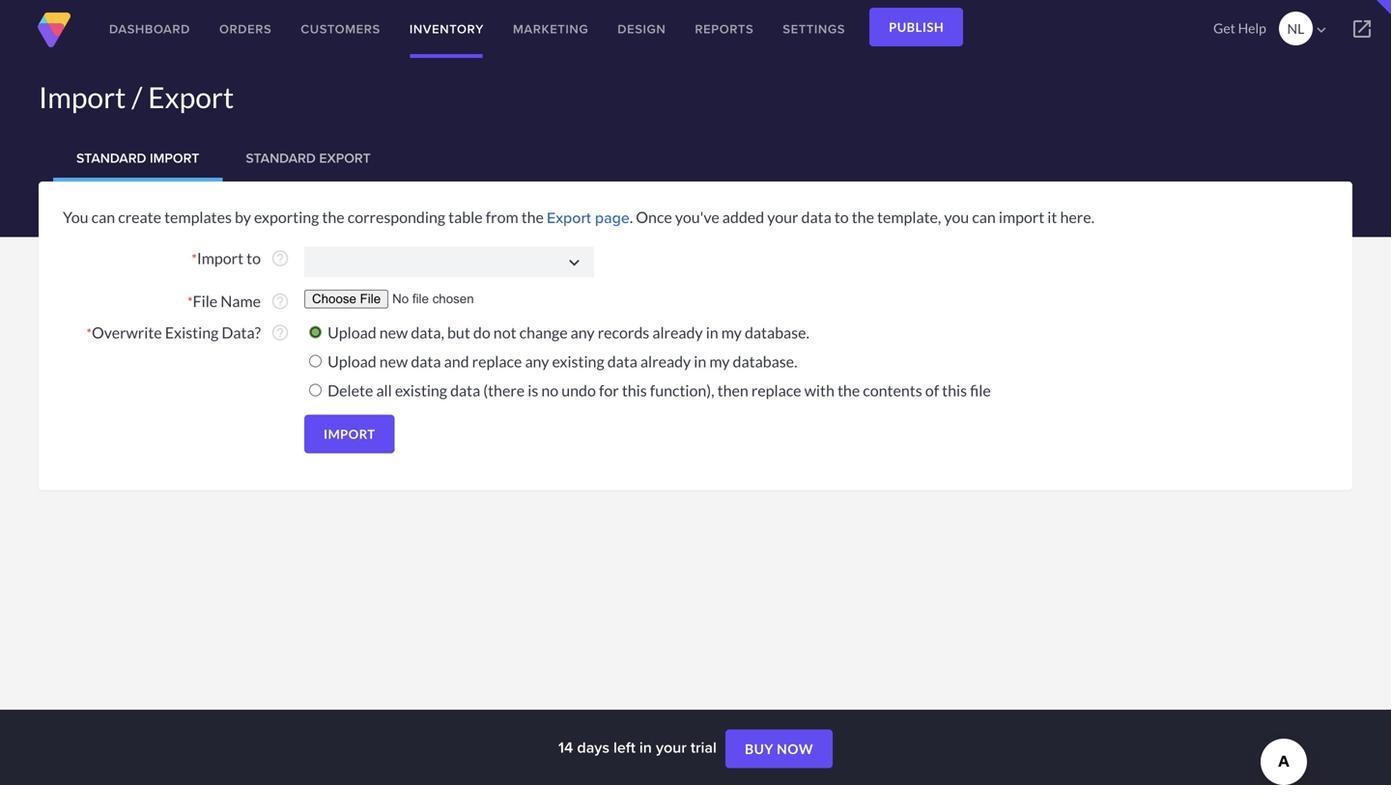 Task type: locate. For each thing, give the bounding box(es) containing it.
corresponding
[[348, 208, 446, 227]]

Upload new data and replace any existing data already in my database. radio
[[309, 355, 322, 368]]

0 horizontal spatial standard
[[76, 148, 146, 168]]

already
[[653, 323, 703, 342], [641, 352, 691, 371]]

Upload new data, but do not change any records already in my database. radio
[[309, 326, 322, 339]]

1 vertical spatial export
[[319, 148, 371, 168]]

None text field
[[304, 247, 594, 277]]

0 vertical spatial replace
[[472, 352, 522, 371]]

do
[[473, 323, 491, 342]]

2 help_outline from the top
[[271, 292, 290, 311]]

export right '/'
[[148, 80, 234, 115]]

2 new from the top
[[380, 352, 408, 371]]

1 vertical spatial in
[[694, 352, 707, 371]]

1 vertical spatial existing
[[395, 381, 447, 400]]

once
[[636, 208, 673, 227]]

2 upload from the top
[[328, 352, 377, 371]]

standard import link
[[53, 135, 223, 182]]

in right left at bottom left
[[640, 737, 652, 759]]

1 horizontal spatial your
[[768, 208, 799, 227]]

any up is in the left of the page
[[525, 352, 549, 371]]

import / export
[[39, 80, 234, 115]]

overwrite
[[92, 323, 162, 342]]

1 new from the top
[[380, 323, 408, 342]]

new
[[380, 323, 408, 342], [380, 352, 408, 371]]

2 horizontal spatial export
[[547, 206, 591, 229]]

0 vertical spatial already
[[653, 323, 703, 342]]

the
[[322, 208, 345, 227], [522, 208, 544, 227], [852, 208, 875, 227], [838, 381, 860, 400]]

1 vertical spatial upload
[[328, 352, 377, 371]]

inventory
[[410, 20, 484, 38]]

new for data
[[380, 352, 408, 371]]

2 vertical spatial export
[[547, 206, 591, 229]]

my
[[722, 323, 742, 342], [710, 352, 730, 371]]

database. up with
[[745, 323, 810, 342]]

2 standard from the left
[[246, 148, 316, 168]]

* inside * file name help_outline
[[187, 294, 193, 310]]

14
[[559, 737, 573, 759]]

1 horizontal spatial this
[[943, 381, 968, 400]]

this right of
[[943, 381, 968, 400]]

1 horizontal spatial existing
[[552, 352, 605, 371]]

upload
[[328, 323, 377, 342], [328, 352, 377, 371]]

change
[[520, 323, 568, 342]]

your inside the 'you can create templates by exporting the corresponding table from the export page . once you've added your data to the template, you can import it here.'
[[768, 208, 799, 227]]

1 help_outline from the top
[[271, 249, 290, 268]]

standard export
[[246, 148, 371, 168]]

your left trial
[[656, 737, 687, 759]]

to down by
[[247, 249, 261, 268]]

standard up exporting
[[246, 148, 316, 168]]

to inside the * import to help_outline
[[247, 249, 261, 268]]

to inside the 'you can create templates by exporting the corresponding table from the export page . once you've added your data to the template, you can import it here.'
[[835, 208, 849, 227]]

publish button
[[870, 8, 964, 46]]

database. up then
[[733, 352, 798, 371]]

standard up create
[[76, 148, 146, 168]]

upload new data, but do not change any records already in my database.
[[328, 323, 810, 342]]

records
[[598, 323, 650, 342]]

replace
[[472, 352, 522, 371], [752, 381, 802, 400]]

template,
[[878, 208, 942, 227]]

0 vertical spatial export
[[148, 80, 234, 115]]

of
[[926, 381, 940, 400]]

to left template,
[[835, 208, 849, 227]]

in up the function),
[[694, 352, 707, 371]]

import up file
[[197, 249, 244, 268]]

*
[[192, 251, 197, 267], [187, 294, 193, 310], [86, 325, 92, 342]]

your right the added
[[768, 208, 799, 227]]

existing
[[552, 352, 605, 371], [395, 381, 447, 400]]

this
[[622, 381, 647, 400], [943, 381, 968, 400]]

now
[[777, 741, 814, 758]]

file
[[193, 292, 218, 311]]

any up upload new data and replace any existing data already in my database.
[[571, 323, 595, 342]]

help_outline down exporting
[[271, 249, 290, 268]]

to
[[835, 208, 849, 227], [247, 249, 261, 268]]

already right records
[[653, 323, 703, 342]]

is
[[528, 381, 539, 400]]

you
[[945, 208, 970, 227]]

0 horizontal spatial your
[[656, 737, 687, 759]]

upload for upload new data and replace any existing data already in my database.
[[328, 352, 377, 371]]

new left data,
[[380, 323, 408, 342]]

1 this from the left
[[622, 381, 647, 400]]

export up corresponding
[[319, 148, 371, 168]]

help_outline right name
[[271, 292, 290, 311]]

reports
[[695, 20, 754, 38]]

1 vertical spatial any
[[525, 352, 549, 371]]

with
[[805, 381, 835, 400]]

then
[[718, 381, 749, 400]]

replace left with
[[752, 381, 802, 400]]

1 vertical spatial *
[[187, 294, 193, 310]]

0 vertical spatial *
[[192, 251, 197, 267]]

* inside the * import to help_outline
[[192, 251, 197, 267]]

3 help_outline from the top
[[271, 323, 290, 342]]

1 can from the left
[[91, 208, 115, 227]]

1 horizontal spatial standard
[[246, 148, 316, 168]]

2 vertical spatial *
[[86, 325, 92, 342]]

0 horizontal spatial any
[[525, 352, 549, 371]]

all
[[376, 381, 392, 400]]

0 horizontal spatial export
[[148, 80, 234, 115]]

* for * import to help_outline
[[192, 251, 197, 267]]

data right the added
[[802, 208, 832, 227]]

the right exporting
[[322, 208, 345, 227]]

help_outline
[[271, 249, 290, 268], [271, 292, 290, 311], [271, 323, 290, 342]]

create
[[118, 208, 161, 227]]

.
[[630, 208, 633, 227]]

name
[[221, 292, 261, 311]]

upload right upload new data, but do not change any records already in my database. radio
[[328, 323, 377, 342]]

0 vertical spatial to
[[835, 208, 849, 227]]

export left "page"
[[547, 206, 591, 229]]

0 vertical spatial existing
[[552, 352, 605, 371]]

0 vertical spatial upload
[[328, 323, 377, 342]]

in
[[706, 323, 719, 342], [694, 352, 707, 371], [640, 737, 652, 759]]

0 horizontal spatial to
[[247, 249, 261, 268]]

data down records
[[608, 352, 638, 371]]

can
[[91, 208, 115, 227], [973, 208, 996, 227]]

help_outline for * file name help_outline
[[271, 292, 290, 311]]

already up delete all existing data (there is no undo for this function), then replace with the contents of this file
[[641, 352, 691, 371]]

buy now
[[745, 741, 814, 758]]

0 vertical spatial help_outline
[[271, 249, 290, 268]]

2 vertical spatial help_outline
[[271, 323, 290, 342]]

upload up delete
[[328, 352, 377, 371]]

1 vertical spatial help_outline
[[271, 292, 290, 311]]

/
[[132, 80, 142, 115]]

dashboard link
[[95, 0, 205, 58]]

export page link
[[547, 206, 630, 229]]

the left template,
[[852, 208, 875, 227]]

by
[[235, 208, 251, 227]]

0 horizontal spatial replace
[[472, 352, 522, 371]]

standard
[[76, 148, 146, 168], [246, 148, 316, 168]]

new for data,
[[380, 323, 408, 342]]

0 horizontal spatial can
[[91, 208, 115, 227]]

database.
[[745, 323, 810, 342], [733, 352, 798, 371]]

* for * overwrite existing data? help_outline
[[86, 325, 92, 342]]

trial
[[691, 737, 717, 759]]

1 vertical spatial to
[[247, 249, 261, 268]]

table
[[449, 208, 483, 227]]

0 vertical spatial new
[[380, 323, 408, 342]]

0 vertical spatial your
[[768, 208, 799, 227]]

data inside the 'you can create templates by exporting the corresponding table from the export page . once you've added your data to the template, you can import it here.'
[[802, 208, 832, 227]]

function),
[[650, 381, 715, 400]]

customers
[[301, 20, 381, 38]]

1 horizontal spatial any
[[571, 323, 595, 342]]

existing right all on the left
[[395, 381, 447, 400]]

new up all on the left
[[380, 352, 408, 371]]

1 vertical spatial my
[[710, 352, 730, 371]]

1 vertical spatial new
[[380, 352, 408, 371]]

not
[[494, 323, 517, 342]]

0 horizontal spatial this
[[622, 381, 647, 400]]

replace up the (there
[[472, 352, 522, 371]]

2 vertical spatial in
[[640, 737, 652, 759]]

in up then
[[706, 323, 719, 342]]

this right for
[[622, 381, 647, 400]]

import down delete
[[324, 427, 376, 442]]

help_outline left upload new data, but do not change any records already in my database. radio
[[271, 323, 290, 342]]

1 standard from the left
[[76, 148, 146, 168]]

days
[[577, 737, 610, 759]]

any
[[571, 323, 595, 342], [525, 352, 549, 371]]

1 horizontal spatial can
[[973, 208, 996, 227]]

1 upload from the top
[[328, 323, 377, 342]]

import
[[39, 80, 126, 115], [150, 148, 199, 168], [197, 249, 244, 268], [324, 427, 376, 442]]

Delete all existing data (there is no undo for this function), then replace with the contents of this file radio
[[309, 384, 322, 397]]

1 vertical spatial replace
[[752, 381, 802, 400]]

0 vertical spatial any
[[571, 323, 595, 342]]

existing up undo
[[552, 352, 605, 371]]

* inside * overwrite existing data? help_outline
[[86, 325, 92, 342]]

None file field
[[304, 290, 549, 309]]

design
[[618, 20, 666, 38]]

for
[[599, 381, 619, 400]]

 link
[[1334, 0, 1392, 58]]

* import to help_outline
[[192, 249, 290, 268]]

1 horizontal spatial to
[[835, 208, 849, 227]]

export
[[148, 80, 234, 115], [319, 148, 371, 168], [547, 206, 591, 229]]

1 horizontal spatial export
[[319, 148, 371, 168]]

you can create templates by exporting the corresponding table from the export page . once you've added your data to the template, you can import it here.
[[63, 206, 1095, 229]]



Task type: describe. For each thing, give the bounding box(es) containing it.
1 vertical spatial database.
[[733, 352, 798, 371]]

help
[[1239, 20, 1267, 36]]

data?
[[222, 323, 261, 342]]

settings
[[783, 20, 846, 38]]

import inside the * import to help_outline
[[197, 249, 244, 268]]

the right with
[[838, 381, 860, 400]]

(there
[[484, 381, 525, 400]]

standard export link
[[223, 135, 394, 182]]

delete all existing data (there is no undo for this function), then replace with the contents of this file
[[328, 381, 991, 400]]

no
[[542, 381, 559, 400]]

marketing
[[513, 20, 589, 38]]

you
[[63, 208, 89, 227]]

help_outline for * import to help_outline
[[271, 249, 290, 268]]

data down and
[[450, 381, 481, 400]]

import inside 'link'
[[324, 427, 376, 442]]

buy now link
[[726, 730, 833, 769]]

and
[[444, 352, 469, 371]]

added
[[723, 208, 765, 227]]

exporting
[[254, 208, 319, 227]]

1 vertical spatial your
[[656, 737, 687, 759]]

orders
[[219, 20, 272, 38]]

upload for upload new data, but do not change any records already in my database.
[[328, 323, 377, 342]]

standard for standard import
[[76, 148, 146, 168]]

* file name help_outline
[[187, 292, 290, 311]]

file
[[971, 381, 991, 400]]

nl 
[[1288, 20, 1331, 39]]

import link
[[304, 415, 395, 454]]

it
[[1048, 208, 1058, 227]]

publish
[[889, 19, 945, 35]]

0 vertical spatial database.
[[745, 323, 810, 342]]

you've
[[676, 208, 720, 227]]

1 vertical spatial already
[[641, 352, 691, 371]]

contents
[[863, 381, 923, 400]]


[[1351, 17, 1374, 41]]

get
[[1214, 20, 1236, 36]]

undo
[[562, 381, 596, 400]]

nl
[[1288, 20, 1305, 37]]

2 can from the left
[[973, 208, 996, 227]]

1 horizontal spatial replace
[[752, 381, 802, 400]]

data down data,
[[411, 352, 441, 371]]

page
[[595, 206, 630, 229]]

standard import
[[76, 148, 199, 168]]

0 vertical spatial in
[[706, 323, 719, 342]]

the right from
[[522, 208, 544, 227]]

existing
[[165, 323, 219, 342]]

2 this from the left
[[943, 381, 968, 400]]

14 days left in your trial
[[559, 737, 721, 759]]

import
[[999, 208, 1045, 227]]

left
[[614, 737, 636, 759]]

import left '/'
[[39, 80, 126, 115]]

get help
[[1214, 20, 1267, 36]]

standard for standard export
[[246, 148, 316, 168]]

* overwrite existing data? help_outline
[[86, 323, 290, 342]]

delete
[[328, 381, 373, 400]]

upload new data and replace any existing data already in my database.
[[328, 352, 798, 371]]


[[564, 253, 585, 273]]

0 horizontal spatial existing
[[395, 381, 447, 400]]

here.
[[1061, 208, 1095, 227]]

but
[[447, 323, 471, 342]]

* for * file name help_outline
[[187, 294, 193, 310]]

templates
[[164, 208, 232, 227]]

succeed online with volusion's shopping cart software image
[[35, 13, 73, 47]]


[[1313, 21, 1331, 39]]

import up templates
[[150, 148, 199, 168]]

buy
[[745, 741, 774, 758]]

dashboard
[[109, 20, 190, 38]]

from
[[486, 208, 519, 227]]

0 vertical spatial my
[[722, 323, 742, 342]]

data,
[[411, 323, 445, 342]]



Task type: vqa. For each thing, say whether or not it's contained in the screenshot.
the existing to the bottom
yes



